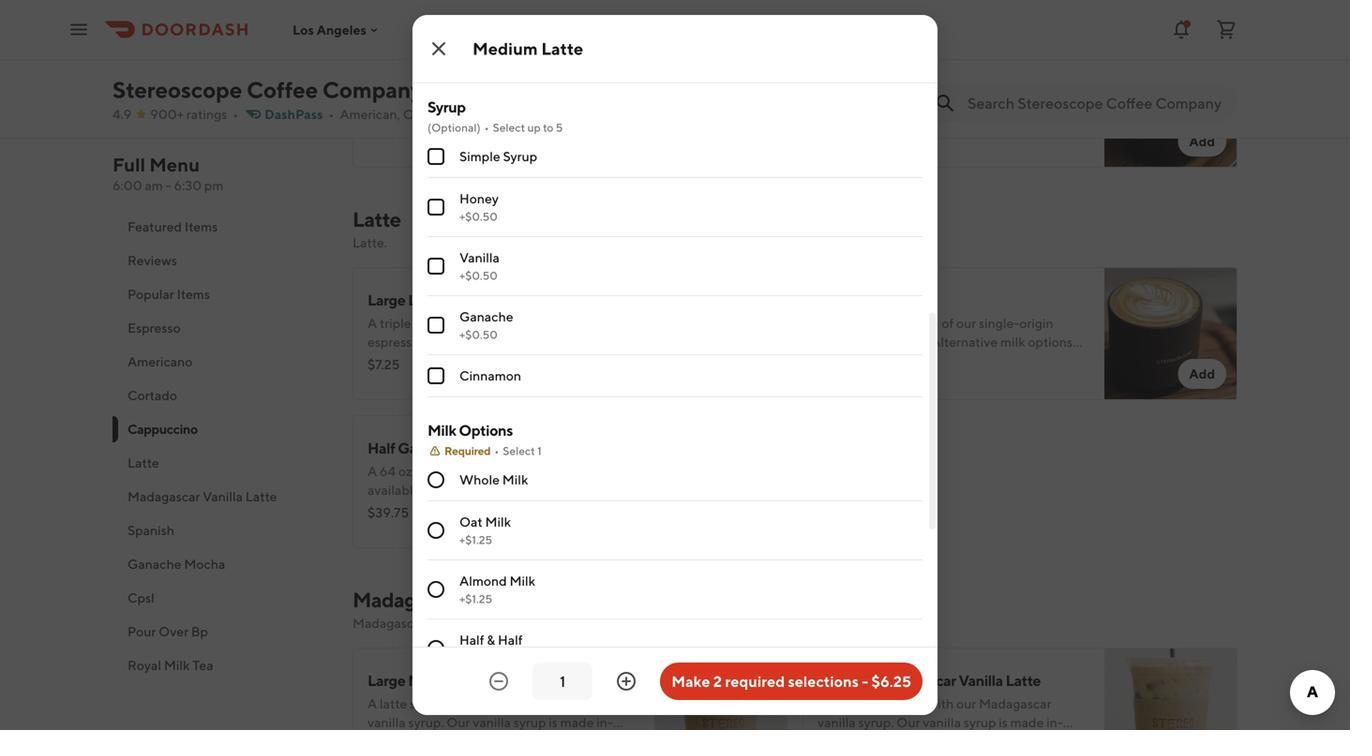 Task type: vqa. For each thing, say whether or not it's contained in the screenshot.
exclusive
no



Task type: locate. For each thing, give the bounding box(es) containing it.
half for &
[[460, 633, 484, 648]]

select left up
[[493, 121, 525, 134]]

syrup down up
[[503, 149, 537, 164]]

0 horizontal spatial 7oz.
[[368, 83, 391, 98]]

latte inside the madagascar vanilla latte madagascar vanilla latte.
[[531, 588, 580, 612]]

• inside syrup (optional) • select up to 5
[[484, 121, 489, 134]]

1 horizontal spatial 7oz.
[[818, 83, 842, 98]]

items inside button
[[185, 219, 218, 234]]

milk. right shop
[[490, 102, 518, 117]]

are inside 7oz. a double shot (2oz) of our single-origin espresso with 5oz of milk. compared to a cappuccino, a flat white will have less foam. alternative milk options are available.
[[962, 139, 981, 155]]

+$1.25 inside the oat milk +$1.25
[[460, 534, 492, 547]]

milk
[[590, 102, 615, 117], [887, 139, 912, 155], [551, 334, 575, 350], [1001, 334, 1026, 350], [520, 464, 545, 479]]

1 vertical spatial to
[[543, 121, 554, 134]]

ganache
[[460, 309, 514, 325], [128, 557, 182, 572]]

a for large latte
[[368, 316, 377, 331]]

+$0.50 down honey
[[460, 210, 498, 223]]

Item Search search field
[[968, 93, 1223, 113]]

ganache right (3
[[460, 309, 514, 325]]

tea
[[192, 658, 213, 673]]

$39.75
[[368, 505, 409, 521]]

2 add button from the top
[[1178, 359, 1227, 389]]

our right (2
[[957, 316, 977, 331]]

shot inside medium latte a double shot (2 oz.) of our single-origin espresso with milk. alternative milk options are available.
[[875, 316, 901, 331]]

notification bell image
[[1170, 18, 1193, 41]]

1 vertical spatial items
[[177, 287, 210, 302]]

half right &
[[498, 633, 523, 648]]

$5.50
[[368, 124, 404, 140]]

items inside button
[[177, 287, 210, 302]]

double inside cappuccino 7oz. a double shot (2oz) of our single-origin espresso with 5oz of milk. alternative milk options are available.
[[406, 83, 448, 98]]

our up up
[[527, 83, 547, 98]]

large madagascar vanilla latte image
[[655, 648, 788, 731]]

vanilla
[[460, 250, 500, 265], [203, 489, 243, 505], [467, 588, 528, 612], [428, 616, 468, 631], [491, 672, 535, 690], [959, 672, 1003, 690]]

0 vertical spatial select
[[493, 121, 525, 134]]

+$0.50 for honey
[[460, 210, 498, 223]]

milk. inside large latte a triple shot (3 oz.) of our single-origin espresso with milk. alternative milk options are available.
[[451, 334, 479, 350]]

1 horizontal spatial ganache
[[460, 309, 514, 325]]

cappuccino
[[368, 59, 448, 76], [128, 422, 198, 437]]

vanilla down latte button
[[203, 489, 243, 505]]

6:30
[[174, 178, 202, 193]]

1 horizontal spatial half
[[460, 633, 484, 648]]

close medium latte image
[[428, 38, 450, 60]]

medium latte
[[473, 38, 583, 59]]

Current quantity is 1 number field
[[544, 672, 582, 692]]

oz.) for large latte
[[457, 316, 479, 331]]

0 vertical spatial add
[[1190, 134, 1215, 149]]

almond milk +$1.25
[[460, 574, 536, 606]]

2 5oz from the left
[[901, 102, 923, 117]]

shot inside cappuccino 7oz. a double shot (2oz) of our single-origin espresso with 5oz of milk. alternative milk options are available.
[[451, 83, 477, 98]]

a up american, coffee shop
[[394, 83, 404, 98]]

1 horizontal spatial latte.
[[471, 616, 505, 631]]

cpsl button
[[113, 581, 330, 615]]

flat white image
[[1105, 35, 1238, 168]]

oz.) right (2
[[918, 316, 939, 331]]

our inside medium latte a double shot (2 oz.) of our single-origin espresso with milk. alternative milk options are available.
[[957, 316, 977, 331]]

half gallon latte a 64 oz. latte. alternative milk options available. $39.75
[[368, 439, 592, 521]]

0 horizontal spatial ganache
[[128, 557, 182, 572]]

medium inside dialog
[[473, 38, 538, 59]]

medium
[[473, 38, 538, 59], [818, 291, 873, 309], [818, 672, 873, 690]]

a inside cappuccino 7oz. a double shot (2oz) of our single-origin espresso with 5oz of milk. alternative milk options are available.
[[394, 83, 404, 98]]

shot left (2
[[875, 316, 901, 331]]

vanilla down "honey +$0.50"
[[460, 250, 500, 265]]

1 horizontal spatial a
[[1052, 102, 1059, 117]]

options inside cappuccino 7oz. a double shot (2oz) of our single-origin espresso with 5oz of milk. alternative milk options are available.
[[368, 121, 412, 136]]

a up foam.
[[1052, 102, 1059, 117]]

1 vertical spatial select
[[503, 445, 535, 458]]

milk. down (3
[[451, 334, 479, 350]]

(2oz) up white at the right
[[930, 83, 960, 98]]

0 vertical spatial medium
[[473, 38, 538, 59]]

milk. inside medium latte a double shot (2 oz.) of our single-origin espresso with milk. alternative milk options are available.
[[901, 334, 929, 350]]

vanilla +$0.50
[[460, 250, 500, 282]]

milk for almond milk +$1.25
[[510, 574, 536, 589]]

add for a double shot (2 oz.) of our single-origin espresso with milk. alternative milk options are available.
[[1190, 366, 1215, 382]]

+$1.25
[[460, 534, 492, 547], [460, 593, 492, 606]]

0 vertical spatial +$1.25
[[460, 534, 492, 547]]

to left 5
[[543, 121, 554, 134]]

syrup group
[[428, 97, 923, 398]]

0 horizontal spatial half
[[368, 439, 395, 457]]

+$1.25 down almond
[[460, 593, 492, 606]]

+$0.50
[[460, 210, 498, 223], [460, 269, 498, 282], [460, 328, 498, 341]]

our inside 7oz. a double shot (2oz) of our single-origin espresso with 5oz of milk. compared to a cappuccino, a flat white will have less foam. alternative milk options are available.
[[977, 83, 997, 98]]

syrup
[[428, 98, 466, 116], [503, 149, 537, 164]]

latte inside half gallon latte a 64 oz. latte. alternative milk options available. $39.75
[[444, 439, 479, 457]]

0 vertical spatial add button
[[1178, 127, 1227, 157]]

of down medium latte
[[513, 83, 525, 98]]

1 vertical spatial latte.
[[471, 616, 505, 631]]

1 large from the top
[[368, 291, 406, 309]]

shot for cappuccino
[[451, 83, 477, 98]]

2 7oz. from the left
[[818, 83, 842, 98]]

medium for medium latte a double shot (2 oz.) of our single-origin espresso with milk. alternative milk options are available.
[[818, 291, 873, 309]]

honey
[[460, 191, 499, 206]]

origin inside large latte a triple shot (3 oz.) of our single-origin espresso with milk. alternative milk options are available.
[[559, 316, 593, 331]]

alternative inside medium latte a double shot (2 oz.) of our single-origin espresso with milk. alternative milk options are available.
[[932, 334, 998, 350]]

syrup (optional) • select up to 5
[[428, 98, 563, 134]]

ganache inside the syrup group
[[460, 309, 514, 325]]

to up foam.
[[1037, 102, 1050, 117]]

900+ ratings •
[[150, 106, 238, 122]]

7oz. up american,
[[368, 83, 391, 98]]

double inside 7oz. a double shot (2oz) of our single-origin espresso with 5oz of milk. compared to a cappuccino, a flat white will have less foam. alternative milk options are available.
[[856, 83, 899, 98]]

+$0.50 up "ganache +$0.50"
[[460, 269, 498, 282]]

+$0.50 right (3
[[460, 328, 498, 341]]

1 horizontal spatial to
[[1037, 102, 1050, 117]]

ganache inside button
[[128, 557, 182, 572]]

cappuccino for cappuccino
[[128, 422, 198, 437]]

1 +$0.50 from the top
[[460, 210, 498, 223]]

0 horizontal spatial coffee
[[247, 76, 318, 103]]

oz.) for medium latte
[[918, 316, 939, 331]]

company
[[323, 76, 422, 103]]

0 horizontal spatial 5oz
[[451, 102, 473, 117]]

open menu image
[[68, 18, 90, 41]]

0 vertical spatial to
[[1037, 102, 1050, 117]]

milk left tea
[[164, 658, 190, 673]]

Whole Milk radio
[[428, 472, 445, 489]]

- inside full menu 6:00 am - 6:30 pm
[[166, 178, 171, 193]]

1 vertical spatial add
[[1190, 366, 1215, 382]]

origin inside cappuccino 7oz. a double shot (2oz) of our single-origin espresso with 5oz of milk. alternative milk options are available.
[[590, 83, 624, 98]]

latte.
[[418, 464, 448, 479]]

2 large from the top
[[368, 672, 406, 690]]

+$0.50 inside the vanilla +$0.50
[[460, 269, 498, 282]]

origin
[[590, 83, 624, 98], [1041, 83, 1075, 98], [559, 316, 593, 331], [1020, 316, 1054, 331]]

ganache down "spanish"
[[128, 557, 182, 572]]

2 vertical spatial +$0.50
[[460, 328, 498, 341]]

large inside large latte a triple shot (3 oz.) of our single-origin espresso with milk. alternative milk options are available.
[[368, 291, 406, 309]]

- right am on the top left of page
[[166, 178, 171, 193]]

a left triple
[[368, 316, 377, 331]]

medium latte image
[[1105, 267, 1238, 400]]

(3
[[443, 316, 455, 331]]

less sweet
[[460, 2, 526, 18]]

ganache mocha
[[128, 557, 225, 572]]

0 horizontal spatial -
[[166, 178, 171, 193]]

half inside half gallon latte a 64 oz. latte. alternative milk options available. $39.75
[[368, 439, 395, 457]]

coffee up dashpass
[[247, 76, 318, 103]]

latte. up half & half on the left bottom
[[471, 616, 505, 631]]

+$0.50 inside "ganache +$0.50"
[[460, 328, 498, 341]]

a left (2
[[818, 316, 827, 331]]

shot
[[451, 83, 477, 98], [901, 83, 927, 98], [414, 316, 440, 331], [875, 316, 901, 331]]

1 horizontal spatial 5oz
[[901, 102, 923, 117]]

add for 7oz. a double shot (2oz) of our single-origin espresso with 5oz of milk. compared to a cappuccino, a flat white will have less foam. alternative milk options are available.
[[1190, 134, 1215, 149]]

1 vertical spatial a
[[893, 121, 900, 136]]

1 vertical spatial cappuccino
[[128, 422, 198, 437]]

double for cappuccino
[[406, 83, 448, 98]]

1 vertical spatial +$0.50
[[460, 269, 498, 282]]

mocha
[[184, 557, 225, 572]]

cinnamon
[[460, 368, 521, 384]]

milk inside 7oz. a double shot (2oz) of our single-origin espresso with 5oz of milk. compared to a cappuccino, a flat white will have less foam. alternative milk options are available.
[[887, 139, 912, 155]]

None radio
[[428, 522, 445, 539], [428, 581, 445, 598], [428, 522, 445, 539], [428, 581, 445, 598]]

to inside syrup (optional) • select up to 5
[[543, 121, 554, 134]]

2 add from the top
[[1190, 366, 1215, 382]]

0 items, open order cart image
[[1215, 18, 1238, 41]]

select
[[493, 121, 525, 134], [503, 445, 535, 458]]

+$0.50 for vanilla
[[460, 269, 498, 282]]

shot up shop
[[451, 83, 477, 98]]

oz.) inside medium latte a double shot (2 oz.) of our single-origin espresso with milk. alternative milk options are available.
[[918, 316, 939, 331]]

our inside large latte a triple shot (3 oz.) of our single-origin espresso with milk. alternative milk options are available.
[[496, 316, 516, 331]]

(2oz) down extra sweet
[[480, 83, 510, 98]]

0 vertical spatial +$0.50
[[460, 210, 498, 223]]

select inside syrup (optional) • select up to 5
[[493, 121, 525, 134]]

0 horizontal spatial latte.
[[353, 235, 387, 250]]

latte. up triple
[[353, 235, 387, 250]]

1 vertical spatial +$1.25
[[460, 593, 492, 606]]

cappuccino,
[[818, 121, 890, 136]]

0 vertical spatial ganache
[[460, 309, 514, 325]]

coffee for stereoscope
[[247, 76, 318, 103]]

single- right (2
[[979, 316, 1020, 331]]

sweet right the less
[[489, 2, 526, 18]]

5oz up "(optional)"
[[451, 102, 473, 117]]

sweet
[[489, 2, 526, 18], [494, 45, 531, 60]]

1 horizontal spatial coffee
[[403, 106, 444, 122]]

1 vertical spatial syrup
[[503, 149, 537, 164]]

a inside medium latte a double shot (2 oz.) of our single-origin espresso with milk. alternative milk options are available.
[[818, 316, 827, 331]]

• right shop
[[484, 121, 489, 134]]

1 vertical spatial coffee
[[403, 106, 444, 122]]

milk inside the oat milk +$1.25
[[485, 514, 511, 530]]

of inside large latte a triple shot (3 oz.) of our single-origin espresso with milk. alternative milk options are available.
[[481, 316, 493, 331]]

a inside 7oz. a double shot (2oz) of our single-origin espresso with 5oz of milk. compared to a cappuccino, a flat white will have less foam. alternative milk options are available.
[[844, 83, 854, 98]]

alternative
[[521, 102, 587, 117], [818, 139, 884, 155], [481, 334, 548, 350], [932, 334, 998, 350], [451, 464, 518, 479]]

1 horizontal spatial oz.)
[[918, 316, 939, 331]]

a
[[394, 83, 404, 98], [844, 83, 854, 98], [368, 316, 377, 331], [818, 316, 827, 331], [368, 464, 377, 479]]

- left $6.25
[[862, 673, 869, 691]]

Cinnamon checkbox
[[428, 368, 445, 385]]

madagascar
[[128, 489, 200, 505], [353, 588, 463, 612], [353, 616, 425, 631], [408, 672, 489, 690], [876, 672, 956, 690]]

1 vertical spatial ganache
[[128, 557, 182, 572]]

latte inside medium latte dialog
[[541, 38, 583, 59]]

• select 1
[[494, 445, 542, 458]]

double inside medium latte a double shot (2 oz.) of our single-origin espresso with milk. alternative milk options are available.
[[830, 316, 872, 331]]

single- inside medium latte a double shot (2 oz.) of our single-origin espresso with milk. alternative milk options are available.
[[979, 316, 1020, 331]]

milk. inside 7oz. a double shot (2oz) of our single-origin espresso with 5oz of milk. compared to a cappuccino, a flat white will have less foam. alternative milk options are available.
[[941, 102, 968, 117]]

items right popular
[[177, 287, 210, 302]]

1 add button from the top
[[1178, 127, 1227, 157]]

double up american, coffee shop
[[406, 83, 448, 98]]

1 (2oz) from the left
[[480, 83, 510, 98]]

syrup up "(optional)"
[[428, 98, 466, 116]]

items up reviews button
[[185, 219, 218, 234]]

options inside half gallon latte a 64 oz. latte. alternative milk options available. $39.75
[[548, 464, 592, 479]]

milk. down (2
[[901, 334, 929, 350]]

dashpass
[[265, 106, 323, 122]]

half up 64
[[368, 439, 395, 457]]

will
[[961, 121, 981, 136]]

oz.) right (3
[[457, 316, 479, 331]]

0 vertical spatial cappuccino
[[368, 59, 448, 76]]

None checkbox
[[428, 199, 445, 216], [428, 258, 445, 275], [428, 317, 445, 334], [428, 199, 445, 216], [428, 258, 445, 275], [428, 317, 445, 334]]

of
[[513, 83, 525, 98], [963, 83, 975, 98], [476, 102, 488, 117], [926, 102, 938, 117], [481, 316, 493, 331], [942, 316, 954, 331]]

shot inside large latte a triple shot (3 oz.) of our single-origin espresso with milk. alternative milk options are available.
[[414, 316, 440, 331]]

cappuccino inside cappuccino 7oz. a double shot (2oz) of our single-origin espresso with 5oz of milk. alternative milk options are available.
[[368, 59, 448, 76]]

los angeles button
[[293, 22, 382, 37]]

our up cinnamon
[[496, 316, 516, 331]]

royal milk tea
[[128, 658, 213, 673]]

2 (2oz) from the left
[[930, 83, 960, 98]]

2 +$0.50 from the top
[[460, 269, 498, 282]]

5oz up flat
[[901, 102, 923, 117]]

single- up 5
[[550, 83, 590, 98]]

cappuccino down cortado
[[128, 422, 198, 437]]

our
[[527, 83, 547, 98], [977, 83, 997, 98], [496, 316, 516, 331], [957, 316, 977, 331]]

available. inside large latte a triple shot (3 oz.) of our single-origin espresso with milk. alternative milk options are available.
[[389, 353, 445, 369]]

milk right oat
[[485, 514, 511, 530]]

vanilla down half & half on the left bottom
[[491, 672, 535, 690]]

medium latte a double shot (2 oz.) of our single-origin espresso with milk. alternative milk options are available.
[[818, 291, 1073, 369]]

espresso inside 7oz. a double shot (2oz) of our single-origin espresso with 5oz of milk. compared to a cappuccino, a flat white will have less foam. alternative milk options are available.
[[818, 102, 870, 117]]

double up cappuccino,
[[856, 83, 899, 98]]

reviews button
[[113, 244, 330, 278]]

• right ratings
[[233, 106, 238, 122]]

milk. up white at the right
[[941, 102, 968, 117]]

1 vertical spatial add button
[[1178, 359, 1227, 389]]

cappuccino up american, coffee shop
[[368, 59, 448, 76]]

add button
[[1178, 127, 1227, 157], [1178, 359, 1227, 389]]

0 vertical spatial sweet
[[489, 2, 526, 18]]

medium inside medium latte a double shot (2 oz.) of our single-origin espresso with milk. alternative milk options are available.
[[818, 291, 873, 309]]

make
[[672, 673, 710, 691]]

large for large madagascar vanilla latte
[[368, 672, 406, 690]]

0 horizontal spatial (2oz)
[[480, 83, 510, 98]]

1 horizontal spatial (2oz)
[[930, 83, 960, 98]]

single- up the compared
[[1000, 83, 1041, 98]]

group containing less sweet
[[428, 0, 923, 74]]

• down options at the left
[[494, 445, 499, 458]]

madagascar vanilla latte button
[[113, 480, 330, 514]]

full
[[113, 154, 145, 176]]

half left &
[[460, 633, 484, 648]]

2 oz.) from the left
[[918, 316, 939, 331]]

compared
[[971, 102, 1035, 117]]

syrup inside syrup (optional) • select up to 5
[[428, 98, 466, 116]]

of right (3
[[481, 316, 493, 331]]

3 +$0.50 from the top
[[460, 328, 498, 341]]

available. inside half gallon latte a 64 oz. latte. alternative milk options available. $39.75
[[368, 483, 424, 498]]

featured items
[[128, 219, 218, 234]]

ganache for +$0.50
[[460, 309, 514, 325]]

decrease quantity by 1 image
[[488, 671, 510, 693]]

1 horizontal spatial cappuccino
[[368, 59, 448, 76]]

7oz. inside cappuccino 7oz. a double shot (2oz) of our single-origin espresso with 5oz of milk. alternative milk options are available.
[[368, 83, 391, 98]]

+$1.25 for almond
[[460, 593, 492, 606]]

1 +$1.25 from the top
[[460, 534, 492, 547]]

+$1.25 down oat
[[460, 534, 492, 547]]

oz.) inside large latte a triple shot (3 oz.) of our single-origin espresso with milk. alternative milk options are available.
[[457, 316, 479, 331]]

7oz. up cappuccino,
[[818, 83, 842, 98]]

bp
[[191, 624, 208, 640]]

almond
[[460, 574, 507, 589]]

royal
[[128, 658, 161, 673]]

0 vertical spatial items
[[185, 219, 218, 234]]

0 horizontal spatial syrup
[[428, 98, 466, 116]]

options
[[368, 121, 412, 136], [915, 139, 959, 155], [578, 334, 623, 350], [1028, 334, 1073, 350], [548, 464, 592, 479]]

latte.
[[353, 235, 387, 250], [471, 616, 505, 631]]

honey +$0.50
[[460, 191, 499, 223]]

shot left (3
[[414, 316, 440, 331]]

select inside milk options group
[[503, 445, 535, 458]]

group
[[428, 0, 923, 74]]

milk right almond
[[510, 574, 536, 589]]

0 horizontal spatial to
[[543, 121, 554, 134]]

shot for large latte
[[414, 316, 440, 331]]

milk inside almond milk +$1.25
[[510, 574, 536, 589]]

a inside large latte a triple shot (3 oz.) of our single-origin espresso with milk. alternative milk options are available.
[[368, 316, 377, 331]]

1 vertical spatial large
[[368, 672, 406, 690]]

(2oz)
[[480, 83, 510, 98], [930, 83, 960, 98]]

of right (2
[[942, 316, 954, 331]]

0 vertical spatial syrup
[[428, 98, 466, 116]]

a left flat
[[893, 121, 900, 136]]

single- inside 7oz. a double shot (2oz) of our single-origin espresso with 5oz of milk. compared to a cappuccino, a flat white will have less foam. alternative milk options are available.
[[1000, 83, 1041, 98]]

0 horizontal spatial oz.)
[[457, 316, 479, 331]]

2 vertical spatial medium
[[818, 672, 873, 690]]

0 vertical spatial a
[[1052, 102, 1059, 117]]

medium latte dialog
[[413, 0, 938, 731]]

are inside cappuccino 7oz. a double shot (2oz) of our single-origin espresso with 5oz of milk. alternative milk options are available.
[[415, 121, 434, 136]]

pm
[[204, 178, 224, 193]]

add button for 7oz. a double shot (2oz) of our single-origin espresso with 5oz of milk. compared to a cappuccino, a flat white will have less foam. alternative milk options are available.
[[1178, 127, 1227, 157]]

milk down • select 1
[[502, 472, 528, 488]]

a left 64
[[368, 464, 377, 479]]

5
[[556, 121, 563, 134]]

american, coffee shop
[[340, 106, 478, 122]]

1 horizontal spatial -
[[862, 673, 869, 691]]

1 7oz. from the left
[[368, 83, 391, 98]]

whole
[[460, 472, 500, 488]]

1 add from the top
[[1190, 134, 1215, 149]]

our up the compared
[[977, 83, 997, 98]]

0 vertical spatial latte.
[[353, 235, 387, 250]]

large latte image
[[655, 267, 788, 400]]

coffee left shop
[[403, 106, 444, 122]]

2 +$1.25 from the top
[[460, 593, 492, 606]]

double
[[406, 83, 448, 98], [856, 83, 899, 98], [830, 316, 872, 331]]

a up cappuccino,
[[844, 83, 854, 98]]

milk. for medium
[[901, 334, 929, 350]]

shot up flat
[[901, 83, 927, 98]]

double left (2
[[830, 316, 872, 331]]

1 5oz from the left
[[451, 102, 473, 117]]

coffee
[[247, 76, 318, 103], [403, 106, 444, 122]]

1 oz.) from the left
[[457, 316, 479, 331]]

0 horizontal spatial cappuccino
[[128, 422, 198, 437]]

0 vertical spatial coffee
[[247, 76, 318, 103]]

latte inside medium latte a double shot (2 oz.) of our single-origin espresso with milk. alternative milk options are available.
[[876, 291, 911, 309]]

milk for oat milk +$1.25
[[485, 514, 511, 530]]

origin inside 7oz. a double shot (2oz) of our single-origin espresso with 5oz of milk. compared to a cappuccino, a flat white will have less foam. alternative milk options are available.
[[1041, 83, 1075, 98]]

add button for a double shot (2 oz.) of our single-origin espresso with milk. alternative milk options are available.
[[1178, 359, 1227, 389]]

5oz inside 7oz. a double shot (2oz) of our single-origin espresso with 5oz of milk. compared to a cappuccino, a flat white will have less foam. alternative milk options are available.
[[901, 102, 923, 117]]

1 vertical spatial -
[[862, 673, 869, 691]]

milk inside medium latte a double shot (2 oz.) of our single-origin espresso with milk. alternative milk options are available.
[[1001, 334, 1026, 350]]

0 vertical spatial large
[[368, 291, 406, 309]]

large latte a triple shot (3 oz.) of our single-origin espresso with milk. alternative milk options are available.
[[368, 291, 623, 369]]

0 vertical spatial -
[[166, 178, 171, 193]]

7oz. inside 7oz. a double shot (2oz) of our single-origin espresso with 5oz of milk. compared to a cappuccino, a flat white will have less foam. alternative milk options are available.
[[818, 83, 842, 98]]

1 vertical spatial medium
[[818, 291, 873, 309]]

milk options group
[[428, 420, 923, 731]]

Simple Syrup checkbox
[[428, 148, 445, 165]]

(optional)
[[428, 121, 481, 134]]

single- right "ganache +$0.50"
[[519, 316, 559, 331]]

americano button
[[113, 345, 330, 379]]

espresso inside medium latte a double shot (2 oz.) of our single-origin espresso with milk. alternative milk options are available.
[[818, 334, 870, 350]]

cappuccino for cappuccino 7oz. a double shot (2oz) of our single-origin espresso with 5oz of milk. alternative milk options are available.
[[368, 59, 448, 76]]

+$1.25 inside almond milk +$1.25
[[460, 593, 492, 606]]

madagascar vanilla latte
[[128, 489, 277, 505]]

select left 1
[[503, 445, 535, 458]]

1 vertical spatial sweet
[[494, 45, 531, 60]]

sweet right extra
[[494, 45, 531, 60]]



Task type: describe. For each thing, give the bounding box(es) containing it.
single- inside cappuccino 7oz. a double shot (2oz) of our single-origin espresso with 5oz of milk. alternative milk options are available.
[[550, 83, 590, 98]]

latte inside madagascar vanilla latte button
[[246, 489, 277, 505]]

milk inside cappuccino 7oz. a double shot (2oz) of our single-origin espresso with 5oz of milk. alternative milk options are available.
[[590, 102, 615, 117]]

with inside 7oz. a double shot (2oz) of our single-origin espresso with 5oz of milk. compared to a cappuccino, a flat white will have less foam. alternative milk options are available.
[[872, 102, 898, 117]]

reviews
[[128, 253, 177, 268]]

+$0.50 for ganache
[[460, 328, 498, 341]]

$7.25
[[368, 357, 400, 372]]

900+
[[150, 106, 184, 122]]

pour
[[128, 624, 156, 640]]

foam.
[[1039, 121, 1073, 136]]

medium madagascar vanilla latte image
[[1105, 648, 1238, 731]]

4.9
[[113, 106, 132, 122]]

cappuccino 7oz. a double shot (2oz) of our single-origin espresso with 5oz of milk. alternative milk options are available.
[[368, 59, 624, 136]]

a for cappuccino
[[394, 83, 404, 98]]

double for medium
[[830, 316, 872, 331]]

angeles
[[317, 22, 367, 37]]

- for menu
[[166, 178, 171, 193]]

latte latte.
[[353, 207, 401, 250]]

simple syrup
[[460, 149, 537, 164]]

milk up required
[[428, 422, 456, 439]]

(2oz) inside cappuccino 7oz. a double shot (2oz) of our single-origin espresso with 5oz of milk. alternative milk options are available.
[[480, 83, 510, 98]]

items for featured items
[[185, 219, 218, 234]]

milk for whole milk
[[502, 472, 528, 488]]

ganache for mocha
[[128, 557, 182, 572]]

pour over bp button
[[113, 615, 330, 649]]

options inside medium latte a double shot (2 oz.) of our single-origin espresso with milk. alternative milk options are available.
[[1028, 334, 1073, 350]]

latte. inside latte latte.
[[353, 235, 387, 250]]

cpsl
[[128, 590, 155, 606]]

los
[[293, 22, 314, 37]]

spanish button
[[113, 514, 330, 548]]

popular items
[[128, 287, 210, 302]]

options inside 7oz. a double shot (2oz) of our single-origin espresso with 5oz of milk. compared to a cappuccino, a flat white will have less foam. alternative milk options are available.
[[915, 139, 959, 155]]

half for gallon
[[368, 439, 395, 457]]

available. inside cappuccino 7oz. a double shot (2oz) of our single-origin espresso with 5oz of milk. alternative milk options are available.
[[436, 121, 492, 136]]

madagascar inside button
[[128, 489, 200, 505]]

cortado
[[128, 388, 177, 403]]

half & half
[[460, 633, 523, 648]]

white
[[925, 121, 958, 136]]

+$1.25 for oat
[[460, 534, 492, 547]]

selections
[[788, 673, 859, 691]]

vanilla inside button
[[203, 489, 243, 505]]

featured items button
[[113, 210, 330, 244]]

triple
[[380, 316, 411, 331]]

have
[[983, 121, 1012, 136]]

options inside large latte a triple shot (3 oz.) of our single-origin espresso with milk. alternative milk options are available.
[[578, 334, 623, 350]]

popular
[[128, 287, 174, 302]]

are inside medium latte a double shot (2 oz.) of our single-origin espresso with milk. alternative milk options are available.
[[818, 353, 837, 369]]

group inside medium latte dialog
[[428, 0, 923, 74]]

available. inside 7oz. a double shot (2oz) of our single-origin espresso with 5oz of milk. compared to a cappuccino, a flat white will have less foam. alternative milk options are available.
[[983, 139, 1039, 155]]

whole milk
[[460, 472, 528, 488]]

0 horizontal spatial a
[[893, 121, 900, 136]]

with inside cappuccino 7oz. a double shot (2oz) of our single-origin espresso with 5oz of milk. alternative milk options are available.
[[422, 102, 448, 117]]

milk for royal milk tea
[[164, 658, 190, 673]]

2 horizontal spatial half
[[498, 633, 523, 648]]

over
[[159, 624, 189, 640]]

ganache mocha button
[[113, 548, 330, 581]]

milk. for 7oz.
[[941, 102, 968, 117]]

5oz inside cappuccino 7oz. a double shot (2oz) of our single-origin espresso with 5oz of milk. alternative milk options are available.
[[451, 102, 473, 117]]

make 2 required selections - $6.25 button
[[660, 663, 923, 701]]

spanish
[[128, 523, 174, 538]]

6:00
[[113, 178, 142, 193]]

large madagascar vanilla latte
[[368, 672, 573, 690]]

our inside cappuccino 7oz. a double shot (2oz) of our single-origin espresso with 5oz of milk. alternative milk options are available.
[[527, 83, 547, 98]]

with inside large latte a triple shot (3 oz.) of our single-origin espresso with milk. alternative milk options are available.
[[422, 334, 448, 350]]

extra sweet
[[460, 45, 531, 60]]

$6.25
[[872, 673, 912, 691]]

required
[[725, 673, 785, 691]]

alternative inside large latte a triple shot (3 oz.) of our single-origin espresso with milk. alternative milk options are available.
[[481, 334, 548, 350]]

stereoscope coffee company
[[113, 76, 422, 103]]

espresso inside cappuccino 7oz. a double shot (2oz) of our single-origin espresso with 5oz of milk. alternative milk options are available.
[[368, 102, 420, 117]]

a inside half gallon latte a 64 oz. latte. alternative milk options available. $39.75
[[368, 464, 377, 479]]

latte. inside the madagascar vanilla latte madagascar vanilla latte.
[[471, 616, 505, 631]]

vanilla inside the syrup group
[[460, 250, 500, 265]]

alternative inside cappuccino 7oz. a double shot (2oz) of our single-origin espresso with 5oz of milk. alternative milk options are available.
[[521, 102, 587, 117]]

shot for medium latte
[[875, 316, 901, 331]]

single- inside large latte a triple shot (3 oz.) of our single-origin espresso with milk. alternative milk options are available.
[[519, 316, 559, 331]]

• right dashpass
[[329, 106, 334, 122]]

espresso inside large latte a triple shot (3 oz.) of our single-origin espresso with milk. alternative milk options are available.
[[368, 334, 420, 350]]

milk. for large
[[451, 334, 479, 350]]

shot inside 7oz. a double shot (2oz) of our single-origin espresso with 5oz of milk. compared to a cappuccino, a flat white will have less foam. alternative milk options are available.
[[901, 83, 927, 98]]

alternative inside half gallon latte a 64 oz. latte. alternative milk options available. $39.75
[[451, 464, 518, 479]]

1
[[538, 445, 542, 458]]

gallon
[[398, 439, 442, 457]]

latte inside latte button
[[128, 455, 159, 471]]

2
[[714, 673, 722, 691]]

espresso button
[[113, 311, 330, 345]]

vanilla right $6.25
[[959, 672, 1003, 690]]

popular items button
[[113, 278, 330, 311]]

cortado button
[[113, 379, 330, 413]]

Extra Sweet checkbox
[[428, 44, 445, 61]]

madagascar vanilla latte madagascar vanilla latte.
[[353, 588, 580, 631]]

&
[[487, 633, 495, 648]]

americano
[[128, 354, 193, 370]]

ratings
[[187, 106, 227, 122]]

large for large latte a triple shot (3 oz.) of our single-origin espresso with milk. alternative milk options are available.
[[368, 291, 406, 309]]

oat milk +$1.25
[[460, 514, 511, 547]]

available. inside medium latte a double shot (2 oz.) of our single-origin espresso with milk. alternative milk options are available.
[[839, 353, 895, 369]]

coffee for american,
[[403, 106, 444, 122]]

milk. inside cappuccino 7oz. a double shot (2oz) of our single-origin espresso with 5oz of milk. alternative milk options are available.
[[490, 102, 518, 117]]

alternative inside 7oz. a double shot (2oz) of our single-origin espresso with 5oz of milk. compared to a cappuccino, a flat white will have less foam. alternative milk options are available.
[[818, 139, 884, 155]]

sweet for less sweet
[[489, 2, 526, 18]]

medium for medium latte
[[473, 38, 538, 59]]

cappuccino.
[[353, 2, 428, 18]]

milk inside half gallon latte a 64 oz. latte. alternative milk options available. $39.75
[[520, 464, 545, 479]]

menu
[[149, 154, 200, 176]]

latte button
[[113, 446, 330, 480]]

oz.
[[398, 464, 415, 479]]

(2
[[903, 316, 915, 331]]

of up will
[[963, 83, 975, 98]]

7oz. a double shot (2oz) of our single-origin espresso with 5oz of milk. compared to a cappuccino, a flat white will have less foam. alternative milk options are available.
[[818, 83, 1075, 155]]

with inside medium latte a double shot (2 oz.) of our single-origin espresso with milk. alternative milk options are available.
[[872, 334, 898, 350]]

shop
[[447, 106, 478, 122]]

less
[[460, 2, 486, 18]]

sweet for extra sweet
[[494, 45, 531, 60]]

medium for medium madagascar vanilla latte
[[818, 672, 873, 690]]

american,
[[340, 106, 401, 122]]

• inside milk options group
[[494, 445, 499, 458]]

of up white at the right
[[926, 102, 938, 117]]

up
[[528, 121, 541, 134]]

1 horizontal spatial syrup
[[503, 149, 537, 164]]

of inside medium latte a double shot (2 oz.) of our single-origin espresso with milk. alternative milk options are available.
[[942, 316, 954, 331]]

options
[[459, 422, 513, 439]]

origin inside medium latte a double shot (2 oz.) of our single-origin espresso with milk. alternative milk options are available.
[[1020, 316, 1054, 331]]

vanilla up &
[[467, 588, 528, 612]]

latte inside large latte a triple shot (3 oz.) of our single-origin espresso with milk. alternative milk options are available.
[[408, 291, 443, 309]]

are inside large latte a triple shot (3 oz.) of our single-origin espresso with milk. alternative milk options are available.
[[368, 353, 386, 369]]

increase quantity by 1 image
[[615, 671, 638, 693]]

flat
[[902, 121, 922, 136]]

cappuccino image
[[655, 35, 788, 168]]

items for popular items
[[177, 287, 210, 302]]

featured
[[128, 219, 182, 234]]

a for medium latte
[[818, 316, 827, 331]]

of up "(optional)"
[[476, 102, 488, 117]]

milk inside large latte a triple shot (3 oz.) of our single-origin espresso with milk. alternative milk options are available.
[[551, 334, 575, 350]]

royal milk tea button
[[113, 649, 330, 683]]

vanilla up half & half on the left bottom
[[428, 616, 468, 631]]

pour over bp
[[128, 624, 208, 640]]

espresso
[[128, 320, 181, 336]]

half gallon latte image
[[655, 415, 788, 549]]

extra
[[460, 45, 491, 60]]

stereoscope
[[113, 76, 242, 103]]

- for 2
[[862, 673, 869, 691]]

los angeles
[[293, 22, 367, 37]]

less
[[1015, 121, 1037, 136]]

oat
[[460, 514, 483, 530]]

dashpass •
[[265, 106, 334, 122]]

required
[[445, 445, 491, 458]]

to inside 7oz. a double shot (2oz) of our single-origin espresso with 5oz of milk. compared to a cappuccino, a flat white will have less foam. alternative milk options are available.
[[1037, 102, 1050, 117]]

(2oz) inside 7oz. a double shot (2oz) of our single-origin espresso with 5oz of milk. compared to a cappuccino, a flat white will have less foam. alternative milk options are available.
[[930, 83, 960, 98]]

full menu 6:00 am - 6:30 pm
[[113, 154, 224, 193]]



